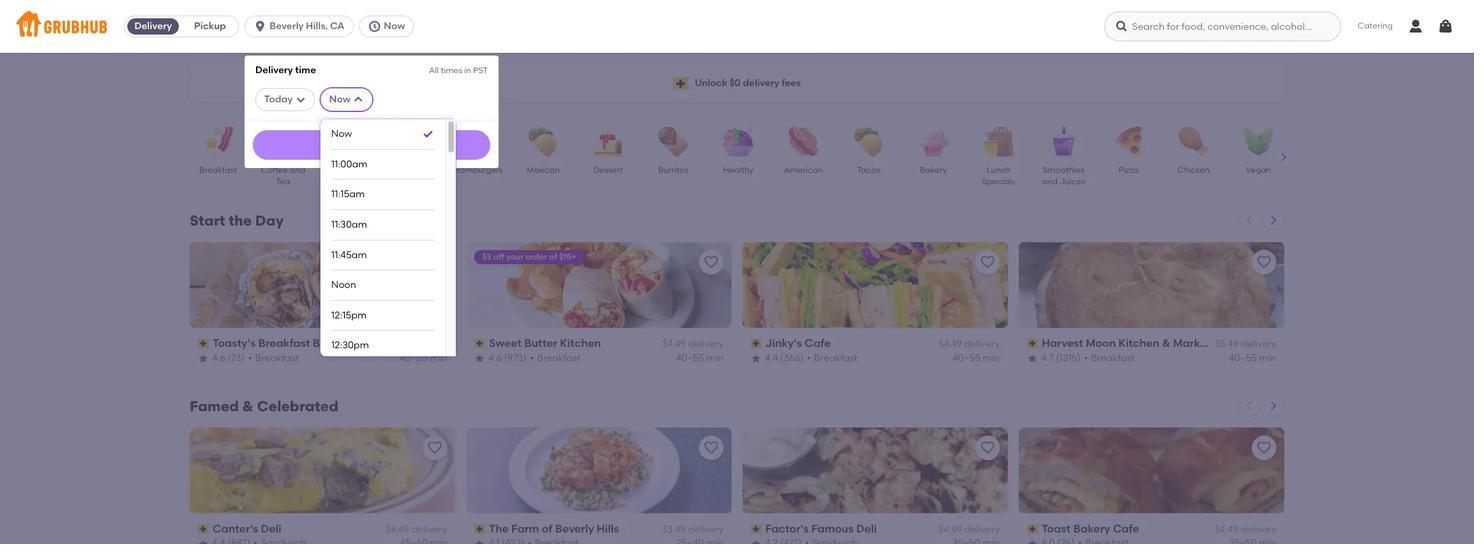 Task type: vqa. For each thing, say whether or not it's contained in the screenshot.
the bakery
yes



Task type: describe. For each thing, give the bounding box(es) containing it.
4.4 (366)
[[765, 352, 804, 364]]

delivery for delivery
[[134, 20, 172, 32]]

breakfast down breakfast image
[[199, 165, 237, 175]]

day
[[255, 212, 284, 229]]

1 horizontal spatial svg image
[[1438, 18, 1454, 35]]

specials
[[982, 177, 1015, 187]]

min for harvest moon kitchen & marketplace
[[1259, 352, 1277, 364]]

1 vertical spatial of
[[542, 522, 553, 535]]

1 vertical spatial burritos
[[313, 337, 354, 350]]

lunch
[[987, 165, 1011, 175]]

all
[[429, 66, 439, 75]]

$3.49
[[662, 524, 686, 535]]

breakfast image
[[194, 127, 242, 157]]

vegan image
[[1235, 127, 1283, 157]]

40–55 for sweet butter kitchen
[[676, 352, 704, 364]]

0 vertical spatial &
[[1162, 337, 1171, 350]]

healthy
[[723, 165, 754, 175]]

$5.49
[[1215, 338, 1239, 350]]

caret left icon image for famed & celebrated
[[1244, 400, 1255, 411]]

40–55 min for harvest moon kitchen & marketplace
[[1229, 352, 1277, 364]]

update
[[357, 140, 387, 150]]

• breakfast for breakfast
[[248, 352, 299, 364]]

dessert image
[[585, 127, 632, 157]]

burritos image
[[650, 127, 697, 157]]

now option
[[331, 119, 435, 150]]

(973)
[[504, 352, 527, 364]]

• for cafe
[[807, 352, 811, 364]]

subscription pass image for jinky's cafe
[[751, 339, 763, 348]]

smoothies and juices
[[1042, 165, 1085, 187]]

• breakfast for cafe
[[807, 352, 858, 364]]

butter
[[524, 337, 557, 350]]

svg image inside beverly hills, ca button
[[253, 20, 267, 33]]

jinky's cafe
[[765, 337, 831, 350]]

11:00am
[[331, 158, 368, 170]]

save this restaurant image for toasty's breakfast burritos
[[427, 254, 443, 270]]

american image
[[780, 127, 827, 157]]

moon
[[1086, 337, 1116, 350]]

fees
[[782, 77, 801, 89]]

kitchen for butter
[[560, 337, 601, 350]]

4.6 (973)
[[489, 352, 527, 364]]

$4.49 for toasty's breakfast burritos
[[386, 338, 409, 350]]

delivery for factor's famous deli
[[964, 524, 1000, 535]]

noon
[[331, 279, 356, 291]]

bagels
[[335, 165, 362, 175]]

vegan
[[1246, 165, 1272, 175]]

save this restaurant button for the farm of beverly hills
[[699, 436, 724, 460]]

toasty's
[[213, 337, 256, 350]]

all times in pst
[[429, 66, 488, 75]]

beverly inside button
[[270, 20, 304, 32]]

farm
[[511, 522, 539, 535]]

• breakfast for butter
[[530, 352, 581, 364]]

$4.49 delivery for toasty's breakfast burritos
[[386, 338, 447, 350]]

$4.49 for sweet butter kitchen
[[663, 338, 686, 350]]

$4.49 delivery for factor's famous deli
[[939, 524, 1000, 535]]

star icon image for toasty's breakfast burritos
[[198, 353, 209, 364]]

star icon image for canter's deli
[[198, 538, 209, 544]]

list box inside main navigation navigation
[[331, 119, 435, 544]]

your
[[506, 252, 524, 262]]

40–55 for toasty's breakfast burritos
[[400, 352, 428, 364]]

4.6 (73)
[[212, 352, 245, 364]]

mexican
[[527, 165, 560, 175]]

40–55 min for toasty's breakfast burritos
[[400, 352, 447, 364]]

$3.49 delivery
[[662, 524, 724, 535]]

coffee and tea
[[261, 165, 305, 187]]

canter's deli
[[213, 522, 281, 535]]

and for coffee and tea
[[290, 165, 305, 175]]

$5.49 delivery
[[1215, 338, 1277, 350]]

save this restaurant image for canter's deli
[[427, 440, 443, 456]]

• for moon
[[1084, 352, 1088, 364]]

(73)
[[228, 352, 245, 364]]

4.4
[[765, 352, 778, 364]]

canter's
[[213, 522, 258, 535]]

1 deli from the left
[[261, 522, 281, 535]]

delivery for canter's deli
[[412, 524, 447, 535]]

• for breakfast
[[248, 352, 252, 364]]

the
[[229, 212, 252, 229]]

$4.49 for jinky's cafe
[[939, 338, 962, 350]]

star icon image for toast bakery cafe
[[1027, 538, 1038, 544]]

pickup
[[194, 20, 226, 32]]

star icon image for jinky's cafe
[[751, 353, 762, 364]]

subscription pass image for toast bakery cafe
[[1027, 525, 1039, 534]]

0 vertical spatial bakery
[[920, 165, 947, 175]]

jinky's
[[765, 337, 802, 350]]

harvest moon kitchen & marketplace
[[1042, 337, 1241, 350]]

start
[[190, 212, 225, 229]]

famed
[[190, 398, 239, 415]]

smoothies and juices image
[[1040, 127, 1088, 157]]

off
[[494, 252, 504, 262]]

tea
[[276, 177, 290, 187]]

hamburgers
[[454, 165, 503, 175]]

subscription pass image for the farm of beverly hills
[[474, 525, 486, 534]]

hamburgers image
[[455, 127, 502, 157]]

11:30am
[[331, 219, 367, 230]]

lunch specials
[[982, 165, 1015, 187]]

$3
[[482, 252, 492, 262]]

delivery for harvest moon kitchen & marketplace
[[1241, 338, 1277, 350]]

pizza image
[[1105, 127, 1153, 157]]

40–55 min for sweet butter kitchen
[[676, 352, 724, 364]]

beverly hills, ca
[[270, 20, 345, 32]]

$4.49 for canter's deli
[[386, 524, 409, 535]]

start the day
[[190, 212, 284, 229]]

min for sweet butter kitchen
[[706, 352, 724, 364]]

factor's
[[765, 522, 809, 535]]

• breakfast for moon
[[1084, 352, 1135, 364]]

catering
[[1358, 21, 1393, 31]]

healthy image
[[715, 127, 762, 157]]

breakfast for harvest moon kitchen & marketplace
[[1091, 352, 1135, 364]]

11:45am
[[331, 249, 367, 261]]

star icon image for the farm of beverly hills
[[474, 538, 485, 544]]

dessert
[[594, 165, 623, 175]]

main navigation navigation
[[0, 0, 1474, 544]]

pickup button
[[182, 16, 239, 37]]

now inside now "option"
[[331, 128, 352, 140]]

delivery button
[[125, 16, 182, 37]]

pizza
[[1119, 165, 1139, 175]]

today
[[264, 93, 293, 105]]

famous
[[811, 522, 854, 535]]

40–55 min for jinky's cafe
[[953, 352, 1000, 364]]

breakfast for toasty's breakfast burritos
[[255, 352, 299, 364]]

smoothies
[[1043, 165, 1085, 175]]



Task type: locate. For each thing, give the bounding box(es) containing it.
in
[[464, 66, 471, 75]]

2 • breakfast from the left
[[530, 352, 581, 364]]

breakfast right toasty's
[[258, 337, 310, 350]]

deli
[[261, 522, 281, 535], [856, 522, 877, 535]]

1 40–55 min from the left
[[400, 352, 447, 364]]

beverly left hills
[[555, 522, 594, 535]]

0 horizontal spatial save this restaurant image
[[703, 440, 720, 456]]

burritos
[[658, 165, 689, 175], [313, 337, 354, 350]]

delivery for toast bakery cafe
[[1241, 524, 1277, 535]]

save this restaurant button for toasty's breakfast burritos
[[423, 250, 447, 274]]

0 vertical spatial and
[[290, 165, 305, 175]]

1 • from the left
[[248, 352, 252, 364]]

0 horizontal spatial svg image
[[368, 20, 381, 33]]

subscription pass image for harvest moon kitchen & marketplace
[[1027, 339, 1039, 348]]

svg image inside 'now' button
[[368, 20, 381, 33]]

2 vertical spatial caret right icon image
[[1268, 400, 1279, 411]]

3 40–55 min from the left
[[953, 352, 1000, 364]]

1 vertical spatial now
[[329, 93, 351, 105]]

star icon image
[[198, 353, 209, 364], [474, 353, 485, 364], [751, 353, 762, 364], [1027, 353, 1038, 364], [198, 538, 209, 544], [474, 538, 485, 544], [751, 538, 762, 544], [1027, 538, 1038, 544]]

save this restaurant image
[[427, 254, 443, 270], [703, 254, 720, 270], [980, 254, 996, 270], [1256, 254, 1272, 270], [427, 440, 443, 456]]

$4.49 delivery for jinky's cafe
[[939, 338, 1000, 350]]

save this restaurant button
[[423, 250, 447, 274], [699, 250, 724, 274], [976, 250, 1000, 274], [1252, 250, 1277, 274], [423, 436, 447, 460], [699, 436, 724, 460], [976, 436, 1000, 460], [1252, 436, 1277, 460]]

grubhub plus flag logo image
[[673, 77, 690, 90]]

sweet
[[489, 337, 522, 350]]

the farm of beverly hills
[[489, 522, 619, 535]]

now right the ca
[[384, 20, 405, 32]]

0 vertical spatial delivery
[[134, 20, 172, 32]]

40–55 for harvest moon kitchen & marketplace
[[1229, 352, 1257, 364]]

2 4.6 from the left
[[489, 352, 502, 364]]

subscription pass image left toasty's
[[198, 339, 210, 348]]

mexican image
[[520, 127, 567, 157]]

3 save this restaurant image from the left
[[1256, 440, 1272, 456]]

caret right icon image for famed & celebrated
[[1268, 400, 1279, 411]]

time
[[295, 64, 316, 76]]

$4.49 delivery for toast bakery cafe
[[1215, 524, 1277, 535]]

2 horizontal spatial save this restaurant image
[[1256, 440, 1272, 456]]

0 vertical spatial beverly
[[270, 20, 304, 32]]

delivery for toasty's breakfast burritos
[[412, 338, 447, 350]]

1 horizontal spatial bakery
[[1074, 522, 1111, 535]]

delivery for delivery time
[[256, 64, 293, 76]]

1 horizontal spatial 4.6
[[489, 352, 502, 364]]

min for toasty's breakfast burritos
[[430, 352, 447, 364]]

list box
[[331, 119, 435, 544]]

4 • from the left
[[1084, 352, 1088, 364]]

0 horizontal spatial 4.6
[[212, 352, 225, 364]]

save this restaurant image for jinky's cafe
[[980, 254, 996, 270]]

4 • breakfast from the left
[[1084, 352, 1135, 364]]

1 horizontal spatial subscription pass image
[[474, 525, 486, 534]]

$15+
[[559, 252, 576, 262]]

2 40–55 min from the left
[[676, 352, 724, 364]]

coffee and tea image
[[260, 127, 307, 157]]

2 min from the left
[[706, 352, 724, 364]]

and down smoothies
[[1042, 177, 1058, 187]]

3 • breakfast from the left
[[807, 352, 858, 364]]

now up the bagels image
[[329, 93, 351, 105]]

1 vertical spatial bakery
[[1074, 522, 1111, 535]]

caret right icon image
[[1279, 152, 1289, 163], [1268, 215, 1279, 226], [1268, 400, 1279, 411]]

delivery left pickup
[[134, 20, 172, 32]]

sweet butter kitchen
[[489, 337, 601, 350]]

40–55 for jinky's cafe
[[953, 352, 981, 364]]

$4.49 for toast bakery cafe
[[1215, 524, 1239, 535]]

fast food image
[[390, 127, 437, 157]]

american
[[784, 165, 823, 175]]

11:15am
[[331, 189, 365, 200]]

update button
[[253, 130, 491, 160]]

hills
[[597, 522, 619, 535]]

4.6 left (73)
[[212, 352, 225, 364]]

delivery
[[743, 77, 780, 89], [412, 338, 447, 350], [688, 338, 724, 350], [964, 338, 1000, 350], [1241, 338, 1277, 350], [412, 524, 447, 535], [688, 524, 724, 535], [964, 524, 1000, 535], [1241, 524, 1277, 535]]

2 save this restaurant image from the left
[[980, 440, 996, 456]]

subscription pass image left harvest
[[1027, 339, 1039, 348]]

celebrated
[[257, 398, 339, 415]]

save this restaurant image for harvest moon kitchen & marketplace
[[1256, 254, 1272, 270]]

and for smoothies and juices
[[1042, 177, 1058, 187]]

famed & celebrated
[[190, 398, 339, 415]]

star icon image for sweet butter kitchen
[[474, 353, 485, 364]]

bakery
[[920, 165, 947, 175], [1074, 522, 1111, 535]]

3 min from the left
[[983, 352, 1000, 364]]

& right famed
[[242, 398, 254, 415]]

chicken
[[1178, 165, 1210, 175]]

toasty's breakfast burritos
[[213, 337, 354, 350]]

0 horizontal spatial subscription pass image
[[198, 339, 210, 348]]

0 horizontal spatial bakery
[[920, 165, 947, 175]]

save this restaurant button for harvest moon kitchen & marketplace
[[1252, 250, 1277, 274]]

beverly left hills,
[[270, 20, 304, 32]]

pst
[[473, 66, 488, 75]]

save this restaurant button for jinky's cafe
[[976, 250, 1000, 274]]

subscription pass image for sweet butter kitchen
[[474, 339, 486, 348]]

subscription pass image left sweet
[[474, 339, 486, 348]]

unlock
[[695, 77, 727, 89]]

save this restaurant button for canter's deli
[[423, 436, 447, 460]]

subscription pass image for toasty's breakfast burritos
[[198, 339, 210, 348]]

1 kitchen from the left
[[560, 337, 601, 350]]

star icon image for harvest moon kitchen & marketplace
[[1027, 353, 1038, 364]]

3 40–55 from the left
[[953, 352, 981, 364]]

min
[[430, 352, 447, 364], [706, 352, 724, 364], [983, 352, 1000, 364], [1259, 352, 1277, 364]]

• breakfast down the sweet butter kitchen
[[530, 352, 581, 364]]

• for butter
[[530, 352, 534, 364]]

2 vertical spatial now
[[331, 128, 352, 140]]

caret left icon image down vegan
[[1244, 215, 1255, 226]]

subscription pass image left 'toast'
[[1027, 525, 1039, 534]]

1 vertical spatial caret left icon image
[[1244, 400, 1255, 411]]

40–55 min
[[400, 352, 447, 364], [676, 352, 724, 364], [953, 352, 1000, 364], [1229, 352, 1277, 364]]

delivery inside button
[[134, 20, 172, 32]]

deli right canter's
[[261, 522, 281, 535]]

4.7 (1315)
[[1041, 352, 1081, 364]]

12:30pm
[[331, 340, 369, 351]]

tacos
[[857, 165, 880, 175]]

now inside button
[[384, 20, 405, 32]]

chicken image
[[1170, 127, 1218, 157]]

subscription pass image for factor's famous deli
[[751, 525, 763, 534]]

kitchen for moon
[[1119, 337, 1160, 350]]

breakfast down toasty's breakfast burritos
[[255, 352, 299, 364]]

4.6 for toasty's breakfast burritos
[[212, 352, 225, 364]]

delivery up today
[[256, 64, 293, 76]]

1 horizontal spatial delivery
[[256, 64, 293, 76]]

save this restaurant button for toast bakery cafe
[[1252, 436, 1277, 460]]

kitchen
[[560, 337, 601, 350], [1119, 337, 1160, 350]]

save this restaurant button for factor's famous deli
[[976, 436, 1000, 460]]

0 horizontal spatial and
[[290, 165, 305, 175]]

1 vertical spatial caret right icon image
[[1268, 215, 1279, 226]]

2 40–55 from the left
[[676, 352, 704, 364]]

of left $15+
[[549, 252, 557, 262]]

4.6 for sweet butter kitchen
[[489, 352, 502, 364]]

• breakfast down moon
[[1084, 352, 1135, 364]]

breakfast for sweet butter kitchen
[[537, 352, 581, 364]]

1 horizontal spatial &
[[1162, 337, 1171, 350]]

4 min from the left
[[1259, 352, 1277, 364]]

save this restaurant image for the farm of beverly hills
[[703, 440, 720, 456]]

1 vertical spatial beverly
[[555, 522, 594, 535]]

2 kitchen from the left
[[1119, 337, 1160, 350]]

burritos down 'burritos' image
[[658, 165, 689, 175]]

2 • from the left
[[530, 352, 534, 364]]

kitchen right moon
[[1119, 337, 1160, 350]]

min for jinky's cafe
[[983, 352, 1000, 364]]

0 vertical spatial burritos
[[658, 165, 689, 175]]

breakfast down 'jinky's cafe'
[[814, 352, 858, 364]]

subscription pass image for canter's deli
[[198, 525, 210, 534]]

bakery image
[[910, 127, 957, 157]]

deli right famous at the right of the page
[[856, 522, 877, 535]]

toast
[[1042, 522, 1071, 535]]

$3 off your order of $15+
[[482, 252, 576, 262]]

subscription pass image left canter's
[[198, 525, 210, 534]]

factor's famous deli
[[765, 522, 877, 535]]

& left the marketplace
[[1162, 337, 1171, 350]]

3 • from the left
[[807, 352, 811, 364]]

delivery for jinky's cafe
[[964, 338, 1000, 350]]

delivery time
[[256, 64, 316, 76]]

kitchen right butter
[[560, 337, 601, 350]]

1 horizontal spatial save this restaurant image
[[980, 440, 996, 456]]

subscription pass image left the the
[[474, 525, 486, 534]]

subscription pass image
[[198, 339, 210, 348], [474, 525, 486, 534], [751, 525, 763, 534]]

1 • breakfast from the left
[[248, 352, 299, 364]]

save this restaurant image
[[703, 440, 720, 456], [980, 440, 996, 456], [1256, 440, 1272, 456]]

$4.49 delivery for sweet butter kitchen
[[663, 338, 724, 350]]

beverly hills, ca button
[[245, 16, 359, 37]]

now up 11:00am
[[331, 128, 352, 140]]

lunch specials image
[[975, 127, 1022, 157]]

burritos down 12:15pm
[[313, 337, 354, 350]]

svg image
[[1438, 18, 1454, 35], [368, 20, 381, 33]]

• breakfast down toasty's breakfast burritos
[[248, 352, 299, 364]]

delivery for sweet butter kitchen
[[688, 338, 724, 350]]

1 vertical spatial and
[[1042, 177, 1058, 187]]

of
[[549, 252, 557, 262], [542, 522, 553, 535]]

delivery for the farm of beverly hills
[[688, 524, 724, 535]]

coffee
[[261, 165, 288, 175]]

1 horizontal spatial burritos
[[658, 165, 689, 175]]

0 horizontal spatial deli
[[261, 522, 281, 535]]

unlock $0 delivery fees
[[695, 77, 801, 89]]

now
[[384, 20, 405, 32], [329, 93, 351, 105], [331, 128, 352, 140]]

1 caret left icon image from the top
[[1244, 215, 1255, 226]]

0 vertical spatial now
[[384, 20, 405, 32]]

star icon image for factor's famous deli
[[751, 538, 762, 544]]

$4.49 delivery for canter's deli
[[386, 524, 447, 535]]

4.7
[[1041, 352, 1054, 364]]

1 horizontal spatial kitchen
[[1119, 337, 1160, 350]]

1 horizontal spatial deli
[[856, 522, 877, 535]]

$4.49
[[386, 338, 409, 350], [663, 338, 686, 350], [939, 338, 962, 350], [386, 524, 409, 535], [939, 524, 962, 535], [1215, 524, 1239, 535]]

the
[[489, 522, 509, 535]]

now button
[[359, 16, 419, 37]]

save this restaurant image for factor's famous deli
[[980, 440, 996, 456]]

1 horizontal spatial and
[[1042, 177, 1058, 187]]

0 horizontal spatial beverly
[[270, 20, 304, 32]]

ca
[[330, 20, 345, 32]]

caret left icon image for start the day
[[1244, 215, 1255, 226]]

subscription pass image
[[474, 339, 486, 348], [751, 339, 763, 348], [1027, 339, 1039, 348], [198, 525, 210, 534], [1027, 525, 1039, 534]]

2 caret left icon image from the top
[[1244, 400, 1255, 411]]

list box containing now
[[331, 119, 435, 544]]

order
[[526, 252, 547, 262]]

save this restaurant image for toast bakery cafe
[[1256, 440, 1272, 456]]

12:15pm
[[331, 310, 367, 321]]

• right (366)
[[807, 352, 811, 364]]

breakfast down the sweet butter kitchen
[[537, 352, 581, 364]]

1 vertical spatial &
[[242, 398, 254, 415]]

0 horizontal spatial delivery
[[134, 20, 172, 32]]

harvest
[[1042, 337, 1084, 350]]

40–55
[[400, 352, 428, 364], [676, 352, 704, 364], [953, 352, 981, 364], [1229, 352, 1257, 364]]

bakery right 'toast'
[[1074, 522, 1111, 535]]

$0
[[730, 77, 741, 89]]

of right farm
[[542, 522, 553, 535]]

4.6 down sweet
[[489, 352, 502, 364]]

• breakfast down 'jinky's cafe'
[[807, 352, 858, 364]]

• right (73)
[[248, 352, 252, 364]]

0 vertical spatial cafe
[[805, 337, 831, 350]]

1 horizontal spatial beverly
[[555, 522, 594, 535]]

1 40–55 from the left
[[400, 352, 428, 364]]

breakfast down moon
[[1091, 352, 1135, 364]]

catering button
[[1349, 11, 1403, 42]]

subscription pass image left jinky's
[[751, 339, 763, 348]]

0 horizontal spatial burritos
[[313, 337, 354, 350]]

0 horizontal spatial cafe
[[805, 337, 831, 350]]

2 deli from the left
[[856, 522, 877, 535]]

1 horizontal spatial cafe
[[1113, 522, 1139, 535]]

toast bakery cafe
[[1042, 522, 1139, 535]]

and
[[290, 165, 305, 175], [1042, 177, 1058, 187]]

and inside "coffee and tea"
[[290, 165, 305, 175]]

1 min from the left
[[430, 352, 447, 364]]

1 4.6 from the left
[[212, 352, 225, 364]]

4 40–55 min from the left
[[1229, 352, 1277, 364]]

&
[[1162, 337, 1171, 350], [242, 398, 254, 415]]

beverly
[[270, 20, 304, 32], [555, 522, 594, 535]]

• right the (973)
[[530, 352, 534, 364]]

check icon image
[[421, 127, 435, 141]]

tacos image
[[845, 127, 892, 157]]

svg image
[[253, 20, 267, 33], [1115, 20, 1129, 33], [295, 94, 306, 105], [353, 94, 364, 105]]

bakery down bakery image
[[920, 165, 947, 175]]

caret left icon image down $5.49 delivery
[[1244, 400, 1255, 411]]

marketplace
[[1173, 337, 1241, 350]]

(1315)
[[1056, 352, 1081, 364]]

• breakfast
[[248, 352, 299, 364], [530, 352, 581, 364], [807, 352, 858, 364], [1084, 352, 1135, 364]]

0 vertical spatial caret right icon image
[[1279, 152, 1289, 163]]

times
[[441, 66, 462, 75]]

breakfast for jinky's cafe
[[814, 352, 858, 364]]

juices
[[1060, 177, 1085, 187]]

caret left icon image
[[1244, 215, 1255, 226], [1244, 400, 1255, 411]]

and inside smoothies and juices
[[1042, 177, 1058, 187]]

0 vertical spatial caret left icon image
[[1244, 215, 1255, 226]]

4 40–55 from the left
[[1229, 352, 1257, 364]]

$4.49 for factor's famous deli
[[939, 524, 962, 535]]

subscription pass image left factor's
[[751, 525, 763, 534]]

bagels image
[[325, 127, 372, 157]]

1 save this restaurant image from the left
[[703, 440, 720, 456]]

$4.49 delivery
[[386, 338, 447, 350], [663, 338, 724, 350], [939, 338, 1000, 350], [386, 524, 447, 535], [939, 524, 1000, 535], [1215, 524, 1277, 535]]

0 horizontal spatial &
[[242, 398, 254, 415]]

1 vertical spatial delivery
[[256, 64, 293, 76]]

(366)
[[780, 352, 804, 364]]

1 vertical spatial cafe
[[1113, 522, 1139, 535]]

hills,
[[306, 20, 328, 32]]

and up tea
[[290, 165, 305, 175]]

0 vertical spatial of
[[549, 252, 557, 262]]

2 horizontal spatial subscription pass image
[[751, 525, 763, 534]]

caret right icon image for start the day
[[1268, 215, 1279, 226]]

• right (1315)
[[1084, 352, 1088, 364]]

0 horizontal spatial kitchen
[[560, 337, 601, 350]]



